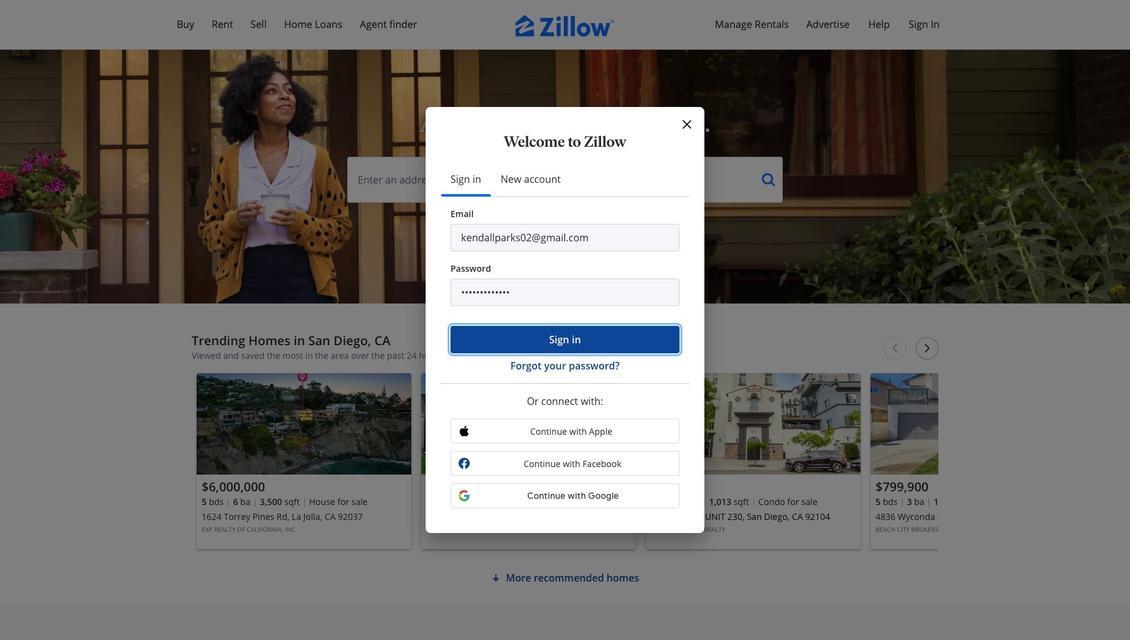 Task type: locate. For each thing, give the bounding box(es) containing it.
home recommendations carousel element
[[192, 334, 1085, 561]]

3 group from the left
[[646, 373, 861, 550]]

3950 ohio st unit 230, san diego, ca 92104 image
[[646, 373, 861, 475]]

zillow logo image
[[515, 15, 615, 37]]

1 group from the left
[[197, 373, 411, 550]]

main navigation
[[0, 0, 1130, 205]]

2750 wheatstone st space 68, san diego, ca 92111 element
[[421, 373, 636, 550]]

list
[[192, 368, 1085, 561]]

group
[[197, 373, 411, 550], [421, 373, 636, 550], [646, 373, 861, 550], [871, 373, 1085, 550]]

dialog
[[426, 107, 704, 533]]

2 group from the left
[[421, 373, 636, 550]]

None submit
[[451, 326, 680, 353]]

more recommended homes image
[[491, 573, 501, 583]]

4836 wyconda ln, san diego, ca 92113 image
[[871, 373, 1085, 475]]



Task type: vqa. For each thing, say whether or not it's contained in the screenshot.
first group
yes



Task type: describe. For each thing, give the bounding box(es) containing it.
1624 torrey pines rd, la jolla, ca 92037 element
[[197, 373, 411, 550]]

sign in actions group
[[451, 326, 680, 373]]

authentication tabs tab list
[[441, 162, 690, 197]]

4 group from the left
[[871, 373, 1085, 550]]

Enter password password field
[[451, 279, 680, 306]]

1624 torrey pines rd, la jolla, ca 92037 image
[[197, 373, 411, 475]]

2750 wheatstone st space 68, san diego, ca 92111 image
[[421, 373, 636, 475]]

4836 wyconda ln, san diego, ca 92113 element
[[871, 373, 1085, 550]]

Enter email email field
[[451, 224, 680, 251]]

3950 ohio st unit 230, san diego, ca 92104 element
[[646, 373, 861, 550]]



